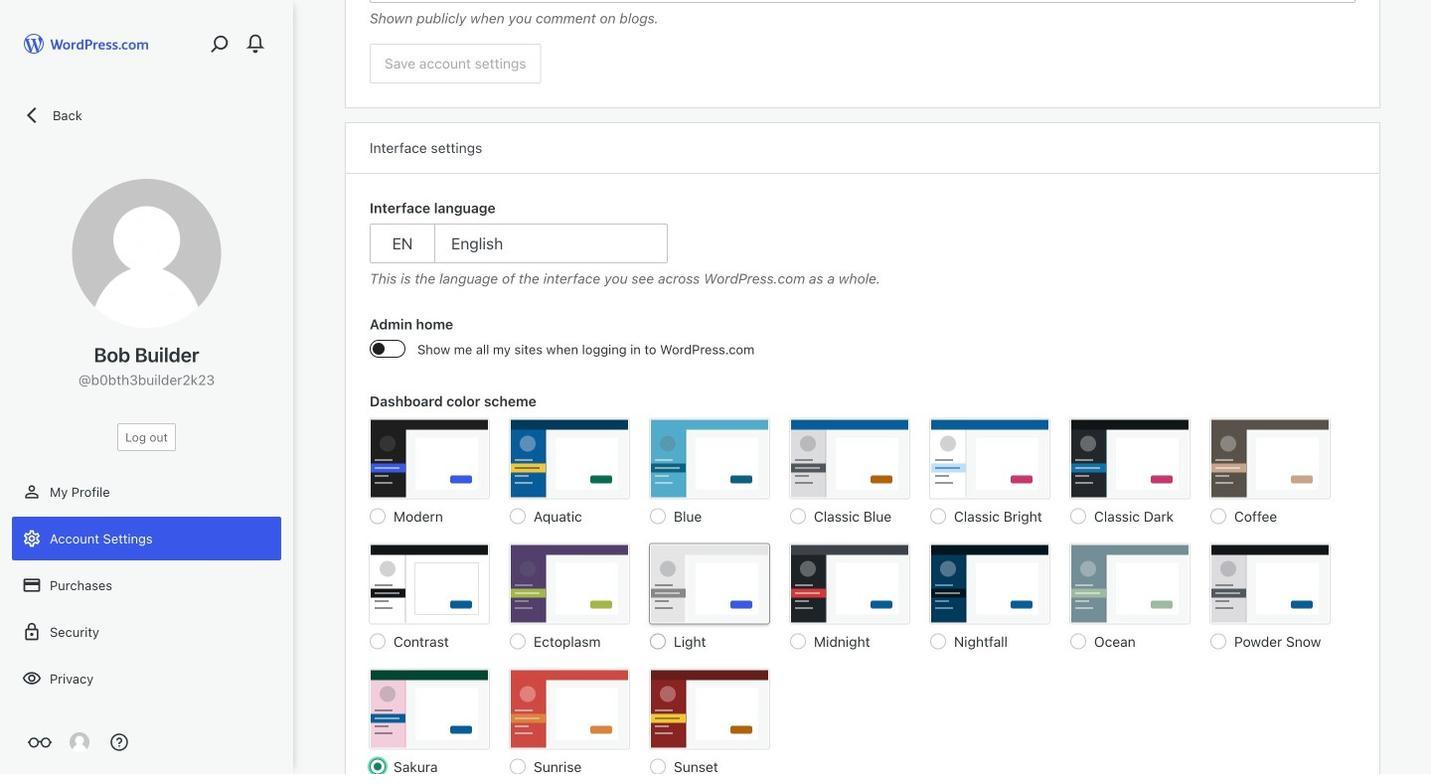 Task type: locate. For each thing, give the bounding box(es) containing it.
bob builder image
[[72, 179, 221, 328], [70, 733, 89, 753]]

settings image
[[22, 529, 42, 549]]

modern image
[[370, 419, 489, 499]]

classic bright image
[[930, 419, 1050, 499]]

list item
[[1423, 70, 1431, 142], [1423, 173, 1431, 266], [1423, 266, 1431, 359], [1423, 359, 1431, 433]]

None radio
[[370, 508, 386, 524], [650, 508, 666, 524], [1211, 508, 1227, 524], [370, 634, 386, 650], [790, 634, 806, 650], [930, 634, 946, 650], [370, 759, 386, 774], [650, 759, 666, 774], [370, 508, 386, 524], [650, 508, 666, 524], [1211, 508, 1227, 524], [370, 634, 386, 650], [790, 634, 806, 650], [930, 634, 946, 650], [370, 759, 386, 774], [650, 759, 666, 774]]

sakura image
[[370, 669, 489, 749]]

coffee image
[[1211, 419, 1330, 499]]

blue image
[[650, 419, 769, 499]]

ocean image
[[1071, 544, 1190, 624]]

classic blue image
[[790, 419, 910, 499]]

3 group from the top
[[370, 314, 1356, 371]]

group
[[370, 0, 1356, 29], [370, 198, 1356, 289], [370, 314, 1356, 371], [370, 391, 1356, 774]]

None radio
[[510, 508, 526, 524], [790, 508, 806, 524], [930, 508, 946, 524], [1071, 508, 1087, 524], [510, 634, 526, 650], [650, 634, 666, 650], [1071, 634, 1087, 650], [1211, 634, 1227, 650], [510, 759, 526, 774], [510, 508, 526, 524], [790, 508, 806, 524], [930, 508, 946, 524], [1071, 508, 1087, 524], [510, 634, 526, 650], [650, 634, 666, 650], [1071, 634, 1087, 650], [1211, 634, 1227, 650], [510, 759, 526, 774]]

None url field
[[370, 0, 1356, 3]]

light image
[[650, 544, 769, 624]]

classic dark image
[[1071, 419, 1190, 499]]

reader image
[[28, 731, 52, 754]]

2 list item from the top
[[1423, 173, 1431, 266]]



Task type: describe. For each thing, give the bounding box(es) containing it.
credit_card image
[[22, 576, 42, 595]]

ectoplasm image
[[510, 544, 629, 624]]

person image
[[22, 482, 42, 502]]

sunrise image
[[510, 669, 629, 749]]

aquatic image
[[510, 419, 629, 499]]

visibility image
[[22, 669, 42, 689]]

1 group from the top
[[370, 0, 1356, 29]]

1 vertical spatial bob builder image
[[70, 733, 89, 753]]

4 group from the top
[[370, 391, 1356, 774]]

midnight image
[[790, 544, 910, 624]]

3 list item from the top
[[1423, 266, 1431, 359]]

nightfall image
[[930, 544, 1050, 624]]

2 group from the top
[[370, 198, 1356, 289]]

4 list item from the top
[[1423, 359, 1431, 433]]

sunset image
[[650, 669, 769, 749]]

1 list item from the top
[[1423, 70, 1431, 142]]

0 vertical spatial bob builder image
[[72, 179, 221, 328]]

lock image
[[22, 622, 42, 642]]

powder snow image
[[1211, 544, 1330, 624]]

contrast image
[[370, 544, 489, 624]]



Task type: vqa. For each thing, say whether or not it's contained in the screenshot.
'Contrast' image
yes



